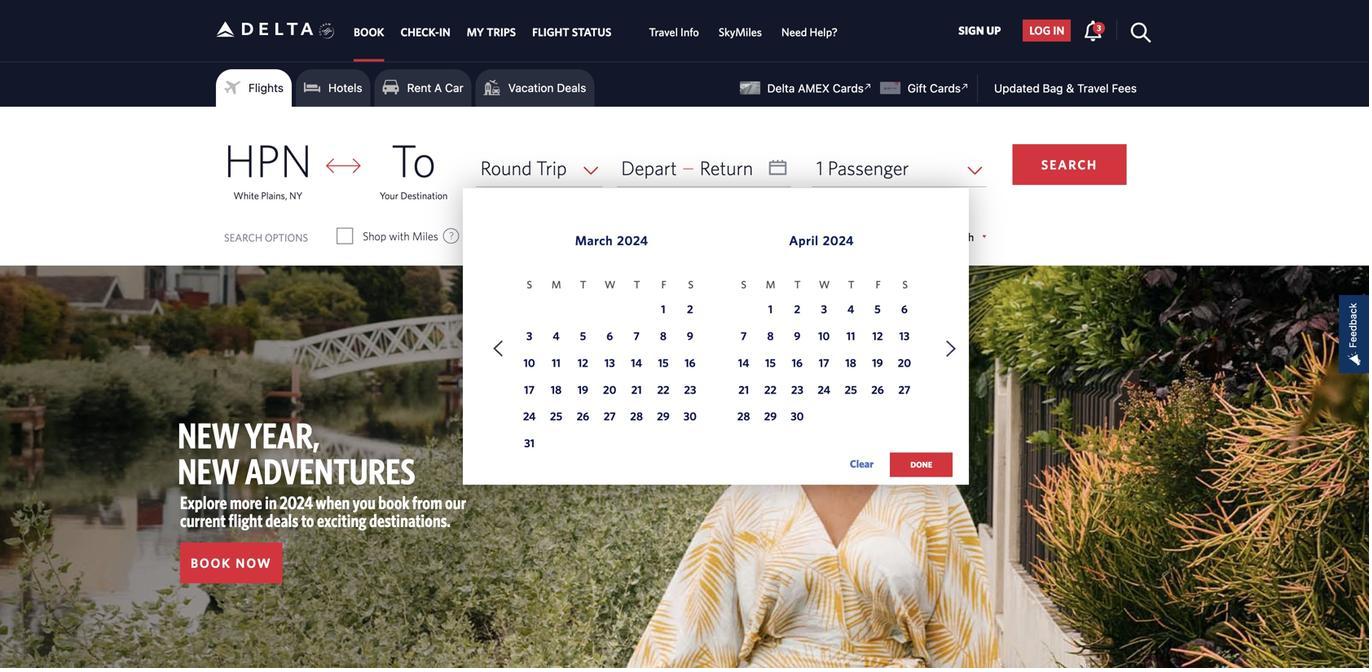 Task type: describe. For each thing, give the bounding box(es) containing it.
search button
[[1013, 144, 1127, 185]]

27 for left 27 'link'
[[604, 410, 616, 423]]

1 horizontal spatial 25 link
[[841, 381, 862, 402]]

flight status link
[[532, 17, 612, 47]]

calendar expanded, use arrow keys to select date application
[[463, 188, 969, 494]]

this link opens another site in a new window that may not follow the same accessibility policies as delta air lines. image for gift cards
[[958, 79, 973, 95]]

0 vertical spatial 10 link
[[814, 327, 835, 349]]

trip
[[537, 157, 567, 179]]

current
[[180, 510, 226, 531]]

refundable fares
[[508, 229, 588, 243]]

skymiles link
[[719, 17, 762, 47]]

1 16 from the left
[[685, 356, 696, 370]]

1 8 from the left
[[660, 329, 667, 343]]

explore more in 2024 when you book from our current flight deals to exciting destinations. link
[[180, 492, 466, 531]]

1 vertical spatial 12 link
[[573, 354, 594, 375]]

m for march
[[552, 279, 561, 291]]

return
[[700, 157, 753, 179]]

march 2024
[[575, 233, 649, 248]]

1 16 link from the left
[[680, 354, 701, 375]]

2 23 from the left
[[791, 383, 804, 396]]

shop with miles
[[363, 229, 438, 243]]

skyteam image
[[319, 6, 335, 56]]

2 7 link from the left
[[733, 327, 755, 349]]

1 vertical spatial 18 link
[[546, 381, 567, 402]]

1 for march 2024
[[661, 303, 666, 316]]

1 28 link from the left
[[626, 408, 647, 429]]

0 vertical spatial 5 link
[[867, 301, 889, 322]]

hotels
[[329, 81, 362, 95]]

your
[[380, 190, 399, 201]]

19 for rightmost 19 link
[[873, 356, 883, 370]]

rent
[[407, 81, 431, 95]]

21 for 2nd 21 link from right
[[632, 383, 642, 396]]

0 vertical spatial 10
[[819, 329, 830, 343]]

20 for 20 link to the right
[[898, 356, 911, 370]]

when
[[316, 492, 350, 513]]

book for book
[[354, 25, 384, 39]]

1 horizontal spatial 17 link
[[814, 354, 835, 375]]

2 14 link from the left
[[733, 354, 755, 375]]

to
[[301, 510, 314, 531]]

w for april
[[819, 279, 830, 291]]

1 horizontal spatial 19 link
[[867, 354, 889, 375]]

destination
[[401, 190, 448, 201]]

updated bag & travel fees
[[995, 82, 1137, 95]]

1 passenger
[[817, 157, 909, 179]]

2 23 link from the left
[[787, 381, 808, 402]]

2 cards from the left
[[930, 82, 961, 95]]

from
[[412, 492, 442, 513]]

1 t from the left
[[580, 279, 587, 291]]

to
[[391, 133, 436, 186]]

1 vertical spatial 17 link
[[519, 381, 540, 402]]

7 for first 7 link
[[634, 329, 640, 343]]

sign up
[[959, 23, 1001, 37]]

april 2024
[[789, 233, 854, 248]]

1 horizontal spatial 4 link
[[841, 301, 862, 322]]

2 28 from the left
[[738, 410, 750, 423]]

0 horizontal spatial 27 link
[[599, 408, 621, 429]]

1 vertical spatial 26 link
[[573, 408, 594, 429]]

adventures
[[245, 450, 416, 492]]

travel info
[[649, 25, 699, 39]]

book tab panel
[[0, 107, 1370, 494]]

3 t from the left
[[795, 279, 801, 291]]

clear button
[[850, 452, 874, 476]]

delta air lines image
[[216, 4, 314, 54]]

1 23 from the left
[[684, 383, 697, 396]]

in inside the explore more in 2024 when you book from our current flight deals to exciting destinations.
[[265, 492, 277, 513]]

4 for bottom 4 link
[[553, 329, 560, 343]]

18 for 18 link to the right
[[846, 356, 857, 370]]

25 for bottommost 25 link
[[550, 410, 563, 423]]

1 new from the top
[[178, 415, 240, 456]]

30 for 1st 30 link from left
[[684, 410, 697, 423]]

book now link
[[180, 543, 282, 584]]

3 for "3" link to the middle
[[821, 303, 827, 316]]

1 link for april 2024
[[760, 301, 781, 322]]

miles
[[412, 229, 438, 243]]

in
[[439, 25, 451, 39]]

check-
[[401, 25, 439, 39]]

1 vertical spatial 4 link
[[546, 327, 567, 349]]

1 horizontal spatial 20 link
[[894, 354, 915, 375]]

gift
[[908, 82, 927, 95]]

hotels link
[[304, 76, 362, 100]]

new year, new adventures
[[178, 415, 416, 492]]

2 29 link from the left
[[760, 408, 781, 429]]

fees
[[1112, 82, 1137, 95]]

clear
[[850, 458, 874, 470]]

2 21 link from the left
[[733, 381, 755, 402]]

25 for the rightmost 25 link
[[845, 383, 857, 396]]

1 vertical spatial 25 link
[[546, 408, 567, 429]]

2 28 link from the left
[[733, 408, 755, 429]]

0 horizontal spatial 20 link
[[599, 381, 621, 402]]

options
[[265, 232, 308, 244]]

0 horizontal spatial 11 link
[[546, 354, 567, 375]]

2 9 link from the left
[[787, 327, 808, 349]]

updated
[[995, 82, 1040, 95]]

white
[[234, 190, 259, 201]]

f for april 2024
[[876, 279, 881, 291]]

0 vertical spatial 6 link
[[894, 301, 915, 322]]

2 s from the left
[[688, 279, 694, 291]]

our
[[445, 492, 466, 513]]

delta amex cards link
[[740, 79, 876, 95]]

&
[[1067, 82, 1075, 95]]

a
[[435, 81, 442, 95]]

1 vertical spatial 6 link
[[599, 327, 621, 349]]

bag
[[1043, 82, 1064, 95]]

0 horizontal spatial 3 link
[[519, 327, 540, 349]]

1 30 link from the left
[[680, 408, 701, 429]]

search
[[942, 230, 974, 244]]

trips
[[487, 25, 516, 39]]

0 vertical spatial 26 link
[[867, 381, 889, 402]]

0 horizontal spatial 13 link
[[599, 354, 621, 375]]

with
[[389, 229, 410, 243]]

1 vertical spatial 19 link
[[573, 381, 594, 402]]

1 horizontal spatial travel
[[1078, 82, 1109, 95]]

more
[[230, 492, 262, 513]]

log in
[[1030, 23, 1065, 37]]

0 vertical spatial 26
[[872, 383, 884, 396]]

gift cards
[[908, 82, 961, 95]]

book link
[[354, 17, 384, 47]]

exciting
[[317, 510, 367, 531]]

5 for top 5 "link"
[[875, 303, 881, 316]]

amex
[[798, 82, 830, 95]]

need
[[782, 25, 807, 39]]

3 s from the left
[[741, 279, 747, 291]]

flights
[[249, 81, 284, 95]]

1 21 link from the left
[[626, 381, 647, 402]]

4 for the rightmost 4 link
[[848, 303, 855, 316]]

1 horizontal spatial 24
[[818, 383, 831, 396]]

2 30 link from the left
[[787, 408, 808, 429]]

2 16 from the left
[[792, 356, 803, 370]]

need help?
[[782, 25, 838, 39]]

1 horizontal spatial 27 link
[[894, 381, 915, 402]]

2 t from the left
[[634, 279, 640, 291]]

gift cards link
[[880, 79, 973, 95]]

2024 inside the explore more in 2024 when you book from our current flight deals to exciting destinations.
[[280, 492, 313, 513]]

up
[[987, 23, 1001, 37]]

travel inside tab list
[[649, 25, 678, 39]]

1 Passenger field
[[813, 149, 987, 187]]

1 vertical spatial 13
[[605, 356, 615, 370]]

1 vertical spatial 3 link
[[814, 301, 835, 322]]

2024 for march 2024
[[617, 233, 649, 248]]

15 for second 15 link from the left
[[766, 356, 776, 370]]

0 vertical spatial 24 link
[[814, 381, 835, 402]]

29 for first 29 link
[[657, 410, 670, 423]]

2 horizontal spatial 3
[[1097, 23, 1102, 32]]

flight status
[[532, 25, 612, 39]]

log
[[1030, 23, 1051, 37]]

4 s from the left
[[903, 279, 908, 291]]

refundable
[[508, 229, 561, 243]]

skymiles
[[719, 25, 762, 39]]

you
[[353, 492, 376, 513]]

0 vertical spatial 12 link
[[867, 327, 889, 349]]

1 8 link from the left
[[653, 327, 674, 349]]

2 8 from the left
[[767, 329, 774, 343]]

30 for first 30 link from right
[[791, 410, 804, 423]]

shop
[[363, 229, 387, 243]]

delta amex cards
[[768, 82, 864, 95]]

to your destination
[[380, 133, 448, 201]]

vacation deals
[[508, 81, 586, 95]]

1 15 link from the left
[[653, 354, 674, 375]]

advanced search link
[[892, 230, 987, 244]]

check-in link
[[401, 17, 451, 47]]

6 for the bottom 6 link
[[607, 329, 613, 343]]

this link opens another site in a new window that may not follow the same accessibility policies as delta air lines. image for delta amex cards
[[861, 79, 876, 95]]

f for march 2024
[[662, 279, 667, 291]]

book now
[[191, 556, 272, 571]]

rent a car link
[[383, 76, 464, 100]]

sign
[[959, 23, 984, 37]]

12 for the bottommost 12 'link'
[[578, 356, 588, 370]]

0 horizontal spatial 26
[[577, 410, 589, 423]]

15 for second 15 link from the right
[[658, 356, 669, 370]]

plains,
[[261, 190, 287, 201]]

1 horizontal spatial 13 link
[[894, 327, 915, 349]]

updated bag & travel fees link
[[978, 82, 1137, 95]]

2 22 from the left
[[765, 383, 777, 396]]

help?
[[810, 25, 838, 39]]

deals
[[265, 510, 299, 531]]

search options
[[224, 232, 308, 244]]

2 8 link from the left
[[760, 327, 781, 349]]

done
[[911, 460, 933, 470]]

hpn white plains, ny
[[224, 133, 312, 201]]

hpn
[[224, 133, 312, 186]]

1 horizontal spatial 18 link
[[841, 354, 862, 375]]

flights link
[[224, 76, 284, 100]]

search for search
[[1042, 157, 1098, 172]]



Task type: vqa. For each thing, say whether or not it's contained in the screenshot.


Task type: locate. For each thing, give the bounding box(es) containing it.
1 vertical spatial 27 link
[[599, 408, 621, 429]]

my trips
[[467, 25, 516, 39]]

t down april
[[795, 279, 801, 291]]

0 horizontal spatial 23 link
[[680, 381, 701, 402]]

11 for the right 11 link
[[847, 329, 856, 343]]

2 f from the left
[[876, 279, 881, 291]]

book right skyteam 'image'
[[354, 25, 384, 39]]

0 vertical spatial 3 link
[[1084, 19, 1106, 41]]

0 horizontal spatial 18
[[551, 383, 562, 396]]

1 horizontal spatial 26 link
[[867, 381, 889, 402]]

book
[[354, 25, 384, 39], [191, 556, 232, 571]]

2 vertical spatial 3 link
[[519, 327, 540, 349]]

28
[[630, 410, 643, 423], [738, 410, 750, 423]]

2 21 from the left
[[739, 383, 749, 396]]

22 link
[[653, 381, 674, 402], [760, 381, 781, 402]]

1 horizontal spatial 10 link
[[814, 327, 835, 349]]

0 horizontal spatial m
[[552, 279, 561, 291]]

12 for topmost 12 'link'
[[873, 329, 883, 343]]

2 15 link from the left
[[760, 354, 781, 375]]

this link opens another site in a new window that may not follow the same accessibility policies as delta air lines. image inside "delta amex cards" link
[[861, 79, 876, 95]]

1 vertical spatial 4
[[553, 329, 560, 343]]

0 horizontal spatial 4 link
[[546, 327, 567, 349]]

1 29 from the left
[[657, 410, 670, 423]]

2 2 from the left
[[795, 303, 801, 316]]

18 link
[[841, 354, 862, 375], [546, 381, 567, 402]]

1 m from the left
[[552, 279, 561, 291]]

0 horizontal spatial 16 link
[[680, 354, 701, 375]]

1 horizontal spatial book
[[354, 25, 384, 39]]

0 horizontal spatial in
[[265, 492, 277, 513]]

in right more
[[265, 492, 277, 513]]

w down the april 2024
[[819, 279, 830, 291]]

31 link
[[519, 435, 540, 456]]

2 vertical spatial 3
[[527, 329, 533, 343]]

w for march
[[605, 279, 616, 291]]

23
[[684, 383, 697, 396], [791, 383, 804, 396]]

0 horizontal spatial 1
[[661, 303, 666, 316]]

1 15 from the left
[[658, 356, 669, 370]]

1 horizontal spatial 13
[[900, 329, 910, 343]]

18 for bottom 18 link
[[551, 383, 562, 396]]

1 f from the left
[[662, 279, 667, 291]]

0 horizontal spatial 3
[[527, 329, 533, 343]]

2 29 from the left
[[764, 410, 777, 423]]

30
[[684, 410, 697, 423], [791, 410, 804, 423]]

depart
[[621, 157, 677, 179]]

1 horizontal spatial 3
[[821, 303, 827, 316]]

2 14 from the left
[[738, 356, 750, 370]]

1 for april 2024
[[769, 303, 773, 316]]

1 horizontal spatial 6
[[902, 303, 908, 316]]

14
[[631, 356, 642, 370], [738, 356, 750, 370]]

21 for 1st 21 link from the right
[[739, 383, 749, 396]]

5 for the leftmost 5 "link"
[[580, 329, 586, 343]]

1 9 from the left
[[687, 329, 694, 343]]

check-in
[[401, 25, 451, 39]]

20 link
[[894, 354, 915, 375], [599, 381, 621, 402]]

2 for april 2024
[[795, 303, 801, 316]]

2
[[687, 303, 694, 316], [795, 303, 801, 316]]

0 horizontal spatial 13
[[605, 356, 615, 370]]

2 for march 2024
[[687, 303, 694, 316]]

0 vertical spatial book
[[354, 25, 384, 39]]

0 horizontal spatial 29
[[657, 410, 670, 423]]

1 7 link from the left
[[626, 327, 647, 349]]

2 new from the top
[[178, 450, 240, 492]]

11 for the left 11 link
[[552, 356, 561, 370]]

search down white
[[224, 232, 263, 244]]

2 link for march 2024
[[680, 301, 701, 322]]

None text field
[[617, 149, 791, 187]]

book left now on the left bottom
[[191, 556, 232, 571]]

1 horizontal spatial 15
[[766, 356, 776, 370]]

1
[[817, 157, 824, 179], [661, 303, 666, 316], [769, 303, 773, 316]]

3
[[1097, 23, 1102, 32], [821, 303, 827, 316], [527, 329, 533, 343]]

1 horizontal spatial 17
[[819, 356, 830, 370]]

0 horizontal spatial 17 link
[[519, 381, 540, 402]]

1 23 link from the left
[[680, 381, 701, 402]]

0 horizontal spatial 21 link
[[626, 381, 647, 402]]

25 link
[[841, 381, 862, 402], [546, 408, 567, 429]]

0 vertical spatial 13
[[900, 329, 910, 343]]

29 link
[[653, 408, 674, 429], [760, 408, 781, 429]]

book for book now
[[191, 556, 232, 571]]

1 29 link from the left
[[653, 408, 674, 429]]

0 horizontal spatial 24 link
[[519, 408, 540, 429]]

2 1 link from the left
[[760, 301, 781, 322]]

1 7 from the left
[[634, 329, 640, 343]]

22
[[657, 383, 670, 396], [765, 383, 777, 396]]

destinations.
[[369, 510, 451, 531]]

2 16 link from the left
[[787, 354, 808, 375]]

2 9 from the left
[[794, 329, 801, 343]]

2 horizontal spatial 2024
[[823, 233, 854, 248]]

done button
[[890, 453, 953, 478]]

1 horizontal spatial w
[[819, 279, 830, 291]]

advanced
[[892, 230, 940, 244]]

0 horizontal spatial 12 link
[[573, 354, 594, 375]]

5 link
[[867, 301, 889, 322], [573, 327, 594, 349]]

log in button
[[1023, 19, 1071, 41]]

this link opens another site in a new window that may not follow the same accessibility policies as delta air lines. image inside gift cards link
[[958, 79, 973, 95]]

12
[[873, 329, 883, 343], [578, 356, 588, 370]]

tab list containing book
[[346, 0, 848, 61]]

1 vertical spatial 24 link
[[519, 408, 540, 429]]

new
[[178, 415, 240, 456], [178, 450, 240, 492]]

19 for the bottommost 19 link
[[578, 383, 589, 396]]

1 vertical spatial 5 link
[[573, 327, 594, 349]]

2024 right april
[[823, 233, 854, 248]]

0 horizontal spatial 23
[[684, 383, 697, 396]]

1 horizontal spatial search
[[1042, 157, 1098, 172]]

march
[[575, 233, 613, 248]]

1 2 link from the left
[[680, 301, 701, 322]]

2 7 from the left
[[741, 329, 747, 343]]

0 vertical spatial 25 link
[[841, 381, 862, 402]]

2 w from the left
[[819, 279, 830, 291]]

t down my dates are flexible option
[[634, 279, 640, 291]]

0 horizontal spatial 28
[[630, 410, 643, 423]]

10 link
[[814, 327, 835, 349], [519, 354, 540, 375]]

20
[[898, 356, 911, 370], [603, 383, 617, 396]]

travel info link
[[649, 17, 699, 47]]

1 horizontal spatial cards
[[930, 82, 961, 95]]

1 30 from the left
[[684, 410, 697, 423]]

0 horizontal spatial 1 link
[[653, 301, 674, 322]]

4
[[848, 303, 855, 316], [553, 329, 560, 343]]

2 link for april 2024
[[787, 301, 808, 322]]

24 link
[[814, 381, 835, 402], [519, 408, 540, 429]]

17 link
[[814, 354, 835, 375], [519, 381, 540, 402]]

flight
[[532, 25, 570, 39]]

cards
[[833, 82, 864, 95], [930, 82, 961, 95]]

t down the april 2024
[[848, 279, 855, 291]]

travel left info
[[649, 25, 678, 39]]

0 horizontal spatial 22 link
[[653, 381, 674, 402]]

0 horizontal spatial 17
[[524, 383, 535, 396]]

13
[[900, 329, 910, 343], [605, 356, 615, 370]]

0 vertical spatial 3
[[1097, 23, 1102, 32]]

1 vertical spatial 12
[[578, 356, 588, 370]]

1 horizontal spatial 8 link
[[760, 327, 781, 349]]

26 link
[[867, 381, 889, 402], [573, 408, 594, 429]]

rent a car
[[407, 81, 464, 95]]

2024 for april 2024
[[823, 233, 854, 248]]

1 vertical spatial 10 link
[[519, 354, 540, 375]]

ny
[[290, 190, 303, 201]]

1 horizontal spatial 28
[[738, 410, 750, 423]]

1 horizontal spatial 9
[[794, 329, 801, 343]]

info
[[681, 25, 699, 39]]

s
[[527, 279, 532, 291], [688, 279, 694, 291], [741, 279, 747, 291], [903, 279, 908, 291]]

4 t from the left
[[848, 279, 855, 291]]

0 horizontal spatial 30
[[684, 410, 697, 423]]

0 horizontal spatial 18 link
[[546, 381, 567, 402]]

1 s from the left
[[527, 279, 532, 291]]

0 vertical spatial 18
[[846, 356, 857, 370]]

0 horizontal spatial 5 link
[[573, 327, 594, 349]]

search inside button
[[1042, 157, 1098, 172]]

1 vertical spatial 5
[[580, 329, 586, 343]]

2 15 from the left
[[766, 356, 776, 370]]

3 for the left "3" link
[[527, 329, 533, 343]]

17 for right '17' link
[[819, 356, 830, 370]]

1 14 link from the left
[[626, 354, 647, 375]]

1 horizontal spatial 14 link
[[733, 354, 755, 375]]

1 1 link from the left
[[653, 301, 674, 322]]

explore more in 2024 when you book from our current flight deals to exciting destinations.
[[180, 492, 466, 531]]

2 2 link from the left
[[787, 301, 808, 322]]

this link opens another site in a new window that may not follow the same accessibility policies as delta air lines. image right gift
[[958, 79, 973, 95]]

1 w from the left
[[605, 279, 616, 291]]

12 link
[[867, 327, 889, 349], [573, 354, 594, 375]]

cards right gift
[[930, 82, 961, 95]]

2 30 from the left
[[791, 410, 804, 423]]

31
[[524, 437, 535, 450]]

1 14 from the left
[[631, 356, 642, 370]]

1 horizontal spatial 5 link
[[867, 301, 889, 322]]

0 horizontal spatial this link opens another site in a new window that may not follow the same accessibility policies as delta air lines. image
[[861, 79, 876, 95]]

need help? link
[[782, 17, 838, 47]]

2 22 link from the left
[[760, 381, 781, 402]]

0 horizontal spatial 6 link
[[599, 327, 621, 349]]

1 vertical spatial 18
[[551, 383, 562, 396]]

0 horizontal spatial 24
[[523, 410, 536, 423]]

1 2 from the left
[[687, 303, 694, 316]]

9 link
[[680, 327, 701, 349], [787, 327, 808, 349]]

0 horizontal spatial f
[[662, 279, 667, 291]]

1 horizontal spatial 22
[[765, 383, 777, 396]]

1 vertical spatial 11
[[552, 356, 561, 370]]

2024
[[617, 233, 649, 248], [823, 233, 854, 248], [280, 492, 313, 513]]

1 21 from the left
[[632, 383, 642, 396]]

1 22 link from the left
[[653, 381, 674, 402]]

in inside button
[[1054, 23, 1065, 37]]

now
[[236, 556, 272, 571]]

2024 left when
[[280, 492, 313, 513]]

27 for rightmost 27 'link'
[[899, 383, 911, 396]]

in right log
[[1054, 23, 1065, 37]]

0 vertical spatial 25
[[845, 383, 857, 396]]

11 link
[[841, 327, 862, 349], [546, 354, 567, 375]]

travel right &
[[1078, 82, 1109, 95]]

passenger
[[828, 157, 909, 179]]

1 9 link from the left
[[680, 327, 701, 349]]

1 cards from the left
[[833, 82, 864, 95]]

6 for 6 link to the top
[[902, 303, 908, 316]]

1 vertical spatial 26
[[577, 410, 589, 423]]

6
[[902, 303, 908, 316], [607, 329, 613, 343]]

1 horizontal spatial 3 link
[[814, 301, 835, 322]]

0 horizontal spatial 4
[[553, 329, 560, 343]]

book
[[379, 492, 410, 513]]

delta
[[768, 82, 795, 95]]

1 horizontal spatial 30 link
[[787, 408, 808, 429]]

0 vertical spatial 17
[[819, 356, 830, 370]]

1 horizontal spatial 28 link
[[733, 408, 755, 429]]

13 link
[[894, 327, 915, 349], [599, 354, 621, 375]]

0 horizontal spatial 7
[[634, 329, 640, 343]]

19
[[873, 356, 883, 370], [578, 383, 589, 396]]

1 horizontal spatial 26
[[872, 383, 884, 396]]

tab list
[[346, 0, 848, 61]]

7
[[634, 329, 640, 343], [741, 329, 747, 343]]

1 horizontal spatial 7 link
[[733, 327, 755, 349]]

17 for the bottom '17' link
[[524, 383, 535, 396]]

0 vertical spatial 5
[[875, 303, 881, 316]]

1 vertical spatial 25
[[550, 410, 563, 423]]

0 horizontal spatial 2024
[[280, 492, 313, 513]]

0 horizontal spatial 29 link
[[653, 408, 674, 429]]

vacation
[[508, 81, 554, 95]]

1 link
[[653, 301, 674, 322], [760, 301, 781, 322]]

23 link
[[680, 381, 701, 402], [787, 381, 808, 402]]

1 inside field
[[817, 157, 824, 179]]

search down &
[[1042, 157, 1098, 172]]

1 vertical spatial book
[[191, 556, 232, 571]]

0 horizontal spatial 26 link
[[573, 408, 594, 429]]

7 for 1st 7 link from right
[[741, 329, 747, 343]]

20 for 20 link to the left
[[603, 383, 617, 396]]

5
[[875, 303, 881, 316], [580, 329, 586, 343]]

flight
[[229, 510, 263, 531]]

0 horizontal spatial 10 link
[[519, 354, 540, 375]]

15
[[658, 356, 669, 370], [766, 356, 776, 370]]

t down the march
[[580, 279, 587, 291]]

search
[[1042, 157, 1098, 172], [224, 232, 263, 244]]

status
[[572, 25, 612, 39]]

sign up link
[[952, 19, 1008, 41]]

4 link
[[841, 301, 862, 322], [546, 327, 567, 349]]

9
[[687, 329, 694, 343], [794, 329, 801, 343]]

1 horizontal spatial in
[[1054, 23, 1065, 37]]

w down march 2024
[[605, 279, 616, 291]]

cards right the amex
[[833, 82, 864, 95]]

My dates are flexible checkbox
[[629, 228, 644, 245]]

search for search options
[[224, 232, 263, 244]]

round trip
[[481, 157, 567, 179]]

this link opens another site in a new window that may not follow the same accessibility policies as delta air lines. image left gift
[[861, 79, 876, 95]]

1 28 from the left
[[630, 410, 643, 423]]

1 horizontal spatial 11 link
[[841, 327, 862, 349]]

0 horizontal spatial 16
[[685, 356, 696, 370]]

8 link
[[653, 327, 674, 349], [760, 327, 781, 349]]

this link opens another site in a new window that may not follow the same accessibility policies as delta air lines. image
[[861, 79, 876, 95], [958, 79, 973, 95]]

1 horizontal spatial 23
[[791, 383, 804, 396]]

21
[[632, 383, 642, 396], [739, 383, 749, 396]]

0 horizontal spatial 15
[[658, 356, 669, 370]]

1 22 from the left
[[657, 383, 670, 396]]

29 for first 29 link from right
[[764, 410, 777, 423]]

round
[[481, 157, 532, 179]]

none text field inside book tab panel
[[617, 149, 791, 187]]

1 vertical spatial 24
[[523, 410, 536, 423]]

2 horizontal spatial 3 link
[[1084, 19, 1106, 41]]

my trips link
[[467, 17, 516, 47]]

1 vertical spatial 3
[[821, 303, 827, 316]]

1 horizontal spatial 15 link
[[760, 354, 781, 375]]

Shop with Miles checkbox
[[338, 228, 352, 245]]

m for april
[[766, 279, 776, 291]]

1 vertical spatial 10
[[524, 356, 535, 370]]

1 link for march 2024
[[653, 301, 674, 322]]

2024 right the march
[[617, 233, 649, 248]]

1 vertical spatial 11 link
[[546, 354, 567, 375]]

11
[[847, 329, 856, 343], [552, 356, 561, 370]]

2 this link opens another site in a new window that may not follow the same accessibility policies as delta air lines. image from the left
[[958, 79, 973, 95]]

0 vertical spatial 27
[[899, 383, 911, 396]]

1 this link opens another site in a new window that may not follow the same accessibility policies as delta air lines. image from the left
[[861, 79, 876, 95]]

Round Trip field
[[476, 149, 603, 187]]

2 m from the left
[[766, 279, 776, 291]]

1 horizontal spatial 16 link
[[787, 354, 808, 375]]

0 horizontal spatial w
[[605, 279, 616, 291]]

0 horizontal spatial 30 link
[[680, 408, 701, 429]]



